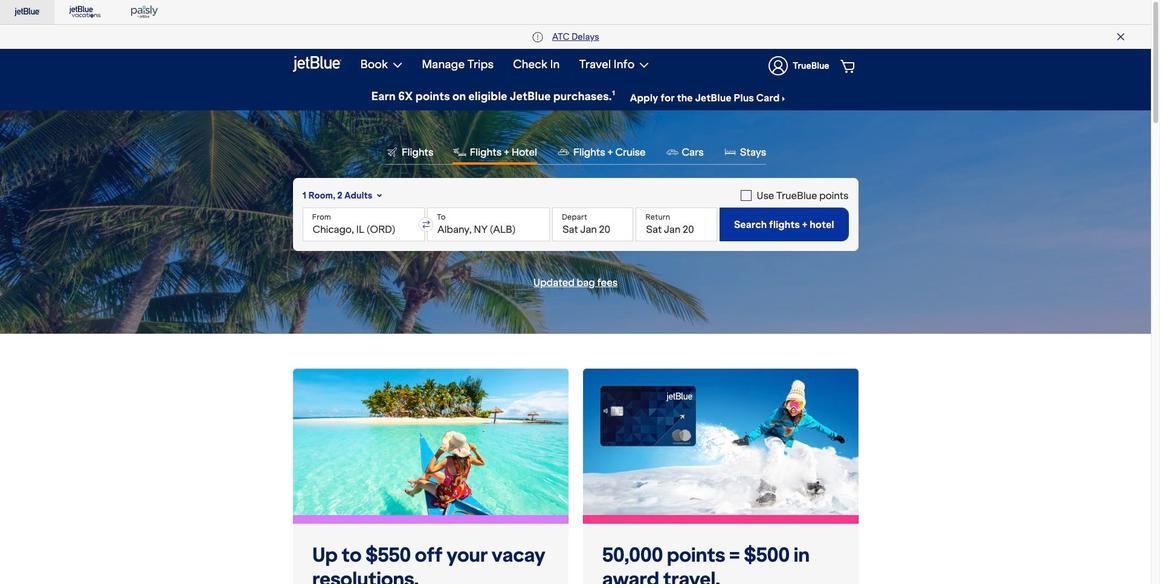 Task type: describe. For each thing, give the bounding box(es) containing it.
shopping cart (empty) image
[[841, 59, 857, 73]]

jetblue vacations image
[[69, 5, 102, 19]]

Return Press DOWN ARROW key to select available dates field
[[636, 208, 717, 242]]

close image
[[1117, 33, 1125, 40]]



Task type: locate. For each thing, give the bounding box(es) containing it.
None text field
[[302, 208, 425, 242], [427, 208, 550, 242], [302, 208, 425, 242], [427, 208, 550, 242]]

navigation
[[351, 49, 858, 83]]

1 vertical spatial jetblue image
[[293, 54, 341, 74]]

1 horizontal spatial jetblue image
[[293, 54, 341, 74]]

jetblue image
[[15, 5, 40, 19], [293, 54, 341, 74]]

paisly by jetblue image
[[131, 5, 160, 19]]

None checkbox
[[741, 188, 849, 203]]

Depart Press DOWN ARROW key to select available dates field
[[552, 208, 633, 242]]

banner
[[0, 0, 1151, 111]]

0 horizontal spatial jetblue image
[[15, 5, 40, 19]]

0 vertical spatial jetblue image
[[15, 5, 40, 19]]



Task type: vqa. For each thing, say whether or not it's contained in the screenshot.
Previous Month image
no



